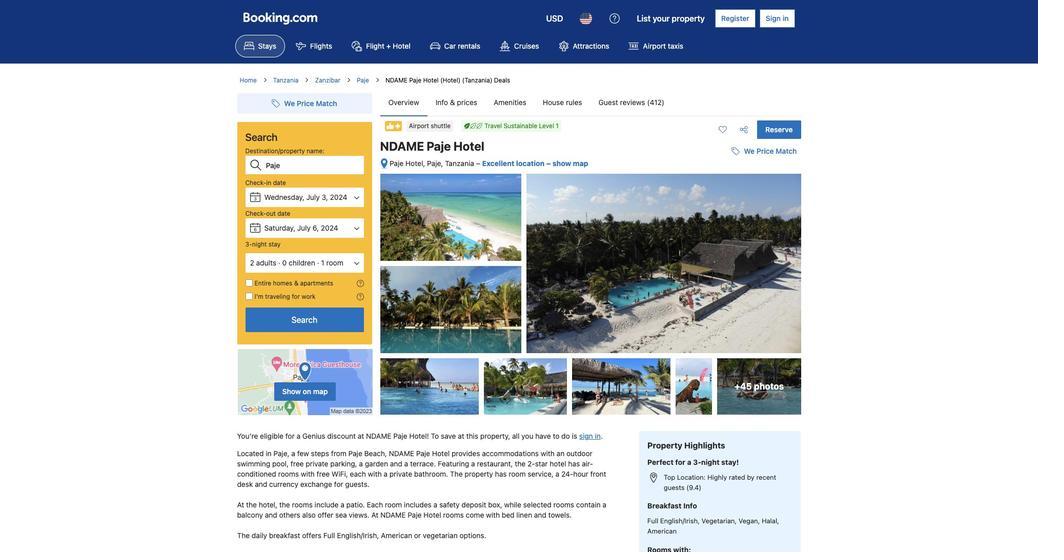 Task type: locate. For each thing, give the bounding box(es) containing it.
wifi,
[[332, 470, 348, 479]]

english/irish, down breakfast info
[[661, 517, 700, 525]]

air-
[[582, 460, 594, 468]]

ndame paje hotel (hotel) (tanzania) deals link
[[386, 76, 511, 84]]

1 vertical spatial map
[[313, 387, 328, 396]]

0 vertical spatial check-
[[245, 179, 266, 187]]

1 vertical spatial the
[[450, 470, 463, 479]]

we price match inside search section
[[284, 99, 337, 108]]

0 horizontal spatial to
[[553, 432, 560, 441]]

1 horizontal spatial you
[[738, 249, 749, 257]]

0 vertical spatial info
[[436, 98, 448, 107]]

free up the exchange
[[317, 470, 330, 479]]

beach,
[[365, 449, 387, 458]]

amazing,
[[714, 217, 743, 225]]

price down "tanzania" link
[[297, 99, 314, 108]]

and
[[721, 225, 733, 233], [716, 257, 727, 265], [390, 460, 403, 468], [255, 480, 267, 489], [265, 511, 277, 520], [534, 511, 547, 520], [378, 552, 391, 553]]

english/irish, inside the 'full english/irish, vegetarian, vegan, halal, american'
[[661, 517, 700, 525]]

area
[[405, 552, 419, 553]]

top-
[[678, 305, 696, 315]]

& inside search section
[[294, 280, 299, 287]]

1 vertical spatial airport
[[409, 122, 429, 130]]

1 – from the left
[[476, 159, 481, 168]]

match for we price match dropdown button in the search section
[[316, 99, 337, 108]]

linen
[[517, 511, 533, 520]]

a up each
[[359, 460, 363, 468]]

free
[[291, 460, 304, 468], [317, 470, 330, 479]]

1 horizontal spatial &
[[450, 98, 455, 107]]

we inside search section
[[284, 99, 295, 108]]

for inside the hotel is amazing, the staff is super friendly and the infrastructure is much better than in the pictures. everything in the hotel is planned for you to feel comfortable and …
[[727, 249, 736, 257]]

0 vertical spatial we price match
[[284, 99, 337, 108]]

0 horizontal spatial 3-
[[245, 241, 252, 248]]

& inside 'link'
[[450, 98, 455, 107]]

rentals
[[458, 42, 481, 50]]

· right "children"
[[317, 259, 319, 267]]

at down each
[[372, 511, 379, 520]]

previous image
[[665, 235, 671, 241]]

0 vertical spatial july
[[307, 193, 320, 202]]

1 vertical spatial july
[[297, 224, 311, 232]]

0 horizontal spatial 1
[[321, 259, 325, 267]]

night left stay
[[252, 241, 267, 248]]

0 vertical spatial tanzania
[[273, 76, 299, 84]]

we price match down zanzibar link
[[284, 99, 337, 108]]

1 vertical spatial reviews
[[749, 195, 771, 203]]

in inside located in paje, a few steps from paje beach, ndame paje hotel provides accommodations with an outdoor swimming pool, free private parking, a garden and a terrace. featuring a restaurant, the 2-star hotel has air- conditioned rooms with free wifi, each with a private bathroom. the property has room service, a 24-hour front desk and currency exchange for guests. at the hotel, the rooms include a patio. each room includes a safety deposit box, while selected rooms contain a balcony and others also offer sea views. at ndame paje hotel rooms come with bed linen and towels. the daily breakfast offers full english/irish, american or vegetarian options. you can play darts at the accommodation, and the area is popular for c
[[266, 449, 272, 458]]

is right staff
[[772, 217, 777, 225]]

match for rightmost we price match dropdown button
[[776, 147, 798, 156]]

0 horizontal spatial we
[[284, 99, 295, 108]]

desk
[[237, 480, 253, 489]]

1 vertical spatial you
[[522, 432, 534, 441]]

is inside located in paje, a few steps from paje beach, ndame paje hotel provides accommodations with an outdoor swimming pool, free private parking, a garden and a terrace. featuring a restaurant, the 2-star hotel has air- conditioned rooms with free wifi, each with a private bathroom. the property has room service, a 24-hour front desk and currency exchange for guests. at the hotel, the rooms include a patio. each room includes a safety deposit box, while selected rooms contain a balcony and others also offer sea views. at ndame paje hotel rooms come with bed linen and towels. the daily breakfast offers full english/irish, american or vegetarian options. you can play darts at the accommodation, and the area is popular for c
[[421, 552, 427, 553]]

1 vertical spatial we price match
[[745, 147, 798, 156]]

booking.com image
[[243, 12, 317, 25]]

we price match button down reserve button
[[728, 142, 802, 161]]

9.0
[[777, 305, 789, 315]]

search up destination/property on the left of the page
[[245, 131, 278, 143]]

2024
[[330, 193, 348, 202], [321, 224, 338, 232]]

excellent left scored 8.7 element
[[736, 186, 771, 195]]

room up apartments
[[327, 259, 344, 267]]

hotel right +
[[393, 42, 411, 50]]

hotel inside located in paje, a few steps from paje beach, ndame paje hotel provides accommodations with an outdoor swimming pool, free private parking, a garden and a terrace. featuring a restaurant, the 2-star hotel has air- conditioned rooms with free wifi, each with a private bathroom. the property has room service, a 24-hour front desk and currency exchange for guests. at the hotel, the rooms include a patio. each room includes a safety deposit box, while selected rooms contain a balcony and others also offer sea views. at ndame paje hotel rooms come with bed linen and towels. the daily breakfast offers full english/irish, american or vegetarian options. you can play darts at the accommodation, and the area is popular for c
[[550, 460, 567, 468]]

2
[[250, 259, 254, 267]]

3-night stay
[[245, 241, 281, 248]]

tanzania link
[[273, 76, 299, 85]]

click to open map view image
[[380, 158, 388, 170]]

0 vertical spatial &
[[450, 98, 455, 107]]

1 vertical spatial 3-
[[694, 458, 702, 467]]

0 vertical spatial search
[[245, 131, 278, 143]]

1 vertical spatial &
[[294, 280, 299, 287]]

hotel!
[[410, 432, 429, 441]]

0 horizontal spatial airport
[[409, 122, 429, 130]]

room right each
[[385, 501, 402, 510]]

we'll show you stays where you can have the entire place to yourself image
[[357, 280, 364, 287]]

1 horizontal spatial match
[[776, 147, 798, 156]]

reserve
[[766, 125, 793, 134]]

ndame up terrace.
[[389, 449, 415, 458]]

hotel left (hotel)
[[423, 76, 439, 84]]

if you select this option, we'll show you popular business travel features like breakfast, wifi and free parking. image
[[357, 293, 364, 301]]

0 vertical spatial the
[[677, 217, 688, 225]]

tanzania right home
[[273, 76, 299, 84]]

full right the 'offers'
[[324, 532, 335, 540]]

outdoor
[[567, 449, 593, 458]]

night inside search section
[[252, 241, 267, 248]]

1 horizontal spatial rated
[[729, 473, 746, 482]]

homes
[[273, 280, 293, 287]]

paje, inside located in paje, a few steps from paje beach, ndame paje hotel provides accommodations with an outdoor swimming pool, free private parking, a garden and a terrace. featuring a restaurant, the 2-star hotel has air- conditioned rooms with free wifi, each with a private bathroom. the property has room service, a 24-hour front desk and currency exchange for guests. at the hotel, the rooms include a patio. each room includes a safety deposit box, while selected rooms contain a balcony and others also offer sea views. at ndame paje hotel rooms come with bed linen and towels. the daily breakfast offers full english/irish, american or vegetarian options. you can play darts at the accommodation, and the area is popular for c
[[274, 449, 290, 458]]

english/irish,
[[661, 517, 700, 525], [337, 532, 379, 540]]

search section
[[233, 85, 376, 416]]

1 horizontal spatial reviews
[[749, 195, 771, 203]]

1 horizontal spatial we price match
[[745, 147, 798, 156]]

from
[[331, 449, 347, 458]]

info down ndame paje hotel (hotel) (tanzania) deals
[[436, 98, 448, 107]]

airport for airport shuttle
[[409, 122, 429, 130]]

you right the all
[[522, 432, 534, 441]]

car rentals
[[445, 42, 481, 50]]

1 vertical spatial rated
[[729, 473, 746, 482]]

pictures.
[[696, 241, 723, 249]]

private
[[306, 460, 329, 468], [390, 470, 413, 479]]

1 vertical spatial check-
[[245, 210, 266, 218]]

1 horizontal spatial has
[[569, 460, 580, 468]]

1 vertical spatial free
[[317, 470, 330, 479]]

with up the exchange
[[301, 470, 315, 479]]

2 check- from the top
[[245, 210, 266, 218]]

english/irish, inside located in paje, a few steps from paje beach, ndame paje hotel provides accommodations with an outdoor swimming pool, free private parking, a garden and a terrace. featuring a restaurant, the 2-star hotel has air- conditioned rooms with free wifi, each with a private bathroom. the property has room service, a 24-hour front desk and currency exchange for guests. at the hotel, the rooms include a patio. each room includes a safety deposit box, while selected rooms contain a balcony and others also offer sea views. at ndame paje hotel rooms come with bed linen and towels. the daily breakfast offers full english/irish, american or vegetarian options. you can play darts at the accommodation, and the area is popular for c
[[337, 532, 379, 540]]

free down few
[[291, 460, 304, 468]]

better
[[747, 233, 765, 241]]

we price match for rightmost we price match dropdown button
[[745, 147, 798, 156]]

0 vertical spatial 3-
[[245, 241, 252, 248]]

reviews inside excellent 412 reviews
[[749, 195, 771, 203]]

few
[[297, 449, 309, 458]]

home link
[[240, 76, 257, 85]]

airport left shuttle
[[409, 122, 429, 130]]

we'll show you stays where you can have the entire place to yourself image
[[357, 280, 364, 287]]

hotel,
[[406, 159, 426, 168]]

entire homes & apartments
[[255, 280, 334, 287]]

3-
[[245, 241, 252, 248], [694, 458, 702, 467]]

2 vertical spatial the
[[237, 532, 250, 540]]

0 vertical spatial private
[[306, 460, 329, 468]]

vegan,
[[739, 517, 761, 525]]

1 vertical spatial full
[[324, 532, 335, 540]]

0 vertical spatial we
[[284, 99, 295, 108]]

·
[[278, 259, 281, 267], [317, 259, 319, 267]]

and left …
[[716, 257, 727, 265]]

perfect for a 3-night stay!
[[648, 458, 740, 467]]

american inside the 'full english/irish, vegetarian, vegan, halal, american'
[[648, 528, 677, 536]]

0 horizontal spatial full
[[324, 532, 335, 540]]

stay
[[269, 241, 281, 248]]

hotel down infrastructure
[[677, 249, 692, 257]]

1 right "children"
[[321, 259, 325, 267]]

property right your
[[672, 14, 705, 23]]

we down "tanzania" link
[[284, 99, 295, 108]]

1 inside dropdown button
[[321, 259, 325, 267]]

0 vertical spatial price
[[297, 99, 314, 108]]

for left work
[[292, 293, 300, 301]]

or
[[414, 532, 421, 540]]

match inside search section
[[316, 99, 337, 108]]

darts
[[281, 552, 298, 553]]

traveling
[[265, 293, 290, 301]]

0 horizontal spatial paje,
[[274, 449, 290, 458]]

has down restaurant,
[[495, 470, 507, 479]]

1 horizontal spatial ·
[[317, 259, 319, 267]]

car
[[445, 42, 456, 50]]

0 horizontal spatial has
[[495, 470, 507, 479]]

guests
[[664, 484, 685, 492]]

1 vertical spatial tanzania
[[445, 159, 475, 168]]

american inside located in paje, a few steps from paje beach, ndame paje hotel provides accommodations with an outdoor swimming pool, free private parking, a garden and a terrace. featuring a restaurant, the 2-star hotel has air- conditioned rooms with free wifi, each with a private bathroom. the property has room service, a 24-hour front desk and currency exchange for guests. at the hotel, the rooms include a patio. each room includes a safety deposit box, while selected rooms contain a balcony and others also offer sea views. at ndame paje hotel rooms come with bed linen and towels. the daily breakfast offers full english/irish, american or vegetarian options. you can play darts at the accommodation, and the area is popular for c
[[381, 532, 412, 540]]

paje right click to open map view image
[[390, 159, 404, 168]]

0 vertical spatial night
[[252, 241, 267, 248]]

hotel for ndame paje hotel
[[454, 139, 485, 153]]

9.0 element
[[774, 301, 791, 319]]

much
[[728, 233, 745, 241]]

guest reviews (412)
[[599, 98, 665, 107]]

airport left taxis
[[644, 42, 666, 50]]

0 vertical spatial reviews
[[621, 98, 646, 107]]

hotel up infrastructure
[[690, 217, 706, 225]]

tanzania down ndame paje hotel
[[445, 159, 475, 168]]

a down provides
[[471, 460, 475, 468]]

balcony
[[237, 511, 263, 520]]

0 horizontal spatial american
[[381, 532, 412, 540]]

july for saturday,
[[297, 224, 311, 232]]

reviews inside guest reviews (412) link
[[621, 98, 646, 107]]

1 horizontal spatial at
[[372, 511, 379, 520]]

sign in
[[766, 14, 789, 23]]

airport
[[644, 42, 666, 50], [409, 122, 429, 130]]

you right …
[[738, 249, 749, 257]]

ndame up beach, in the bottom left of the page
[[366, 432, 392, 441]]

0 vertical spatial english/irish,
[[661, 517, 700, 525]]

1 right level
[[556, 122, 559, 130]]

3,
[[322, 193, 328, 202]]

1 horizontal spatial 1
[[556, 122, 559, 130]]

sign
[[766, 14, 781, 23]]

night
[[252, 241, 267, 248], [702, 458, 720, 467]]

3- up location: on the right of the page
[[694, 458, 702, 467]]

· left 0
[[278, 259, 281, 267]]

american left or
[[381, 532, 412, 540]]

room down accommodations
[[509, 470, 526, 479]]

to
[[751, 249, 757, 257], [553, 432, 560, 441]]

1 vertical spatial paje,
[[274, 449, 290, 458]]

rooms
[[278, 470, 299, 479], [292, 501, 313, 510], [554, 501, 575, 510], [443, 511, 464, 520]]

register
[[722, 14, 750, 23]]

genius
[[303, 432, 326, 441]]

2 adults · 0 children · 1 room button
[[245, 253, 364, 273]]

full inside located in paje, a few steps from paje beach, ndame paje hotel provides accommodations with an outdoor swimming pool, free private parking, a garden and a terrace. featuring a restaurant, the 2-star hotel has air- conditioned rooms with free wifi, each with a private bathroom. the property has room service, a 24-hour front desk and currency exchange for guests. at the hotel, the rooms include a patio. each room includes a safety deposit box, while selected rooms contain a balcony and others also offer sea views. at ndame paje hotel rooms come with bed linen and towels. the daily breakfast offers full english/irish, american or vegetarian options. you can play darts at the accommodation, and the area is popular for c
[[324, 532, 335, 540]]

check- down 3
[[245, 210, 266, 218]]

1 check- from the top
[[245, 179, 266, 187]]

1 horizontal spatial excellent
[[736, 186, 771, 195]]

1 vertical spatial hotel
[[677, 249, 692, 257]]

property highlights
[[648, 441, 726, 451]]

paje, for in
[[274, 449, 290, 458]]

you inside the hotel is amazing, the staff is super friendly and the infrastructure is much better than in the pictures. everything in the hotel is planned for you to feel comfortable and …
[[738, 249, 749, 257]]

map right on
[[313, 387, 328, 396]]

paje, for hotel,
[[427, 159, 443, 168]]

date
[[273, 179, 286, 187], [278, 210, 291, 218]]

includes
[[404, 501, 432, 510]]

airport for airport taxis
[[644, 42, 666, 50]]

rated excellent element
[[672, 184, 771, 197]]

2 adults · 0 children · 1 room
[[250, 259, 344, 267]]

map right show
[[573, 159, 589, 168]]

we price match button inside search section
[[268, 94, 341, 113]]

ndame
[[386, 76, 408, 84], [380, 139, 424, 153], [366, 432, 392, 441], [389, 449, 415, 458], [381, 511, 406, 520]]

0 horizontal spatial at
[[300, 552, 306, 553]]

0 horizontal spatial info
[[436, 98, 448, 107]]

ndame up overview
[[386, 76, 408, 84]]

0 vertical spatial room
[[327, 259, 344, 267]]

the
[[677, 217, 688, 225], [450, 470, 463, 479], [237, 532, 250, 540]]

rated inside the 'top location: highly rated by recent guests (9.4)'
[[729, 473, 746, 482]]

sign
[[580, 432, 593, 441]]

in down eligible
[[266, 449, 272, 458]]

0 vertical spatial match
[[316, 99, 337, 108]]

1 horizontal spatial to
[[751, 249, 757, 257]]

0 horizontal spatial we price match
[[284, 99, 337, 108]]

for down property highlights
[[676, 458, 686, 467]]

1 vertical spatial match
[[776, 147, 798, 156]]

2 vertical spatial room
[[385, 501, 402, 510]]

in up wednesday,
[[266, 179, 272, 187]]

paje up terrace.
[[416, 449, 430, 458]]

…
[[729, 257, 735, 265]]

0 horizontal spatial &
[[294, 280, 299, 287]]

on
[[303, 387, 311, 396]]

(hotel)
[[441, 76, 461, 84]]

1 vertical spatial price
[[757, 147, 774, 156]]

top-rated beach nearby element
[[672, 304, 770, 316]]

and right the "friendly" at the right top
[[721, 225, 733, 233]]

eligible
[[260, 432, 284, 441]]

0 horizontal spatial –
[[476, 159, 481, 168]]

0 vertical spatial property
[[672, 14, 705, 23]]

check- up 3
[[245, 179, 266, 187]]

2 vertical spatial hotel
[[550, 460, 567, 468]]

0 vertical spatial hotel
[[690, 217, 706, 225]]

2 – from the left
[[547, 159, 551, 168]]

1 horizontal spatial full
[[648, 517, 659, 525]]

property
[[672, 14, 705, 23], [465, 470, 493, 479]]

a down garden
[[384, 470, 388, 479]]

1 horizontal spatial info
[[684, 502, 698, 510]]

1 horizontal spatial at
[[358, 432, 364, 441]]

in right previous image at the right top of page
[[677, 241, 682, 249]]

match down zanzibar link
[[316, 99, 337, 108]]

the up everything
[[735, 225, 745, 233]]

0 horizontal spatial reviews
[[621, 98, 646, 107]]

we for rightmost we price match dropdown button
[[745, 147, 755, 156]]

search inside button
[[292, 316, 318, 325]]

0 vertical spatial we price match button
[[268, 94, 341, 113]]

price down reserve button
[[757, 147, 774, 156]]

in left than
[[760, 241, 765, 249]]

everything
[[725, 241, 758, 249]]

1 horizontal spatial search
[[292, 316, 318, 325]]

1 horizontal spatial price
[[757, 147, 774, 156]]

excellent 412 reviews
[[736, 186, 771, 203]]

airport taxis
[[644, 42, 684, 50]]

we price match down reserve button
[[745, 147, 798, 156]]

scored 8.7 element
[[775, 186, 791, 202]]

reviews right 412 on the right top of the page
[[749, 195, 771, 203]]

is left much
[[721, 233, 726, 241]]

& right homes
[[294, 280, 299, 287]]

match down reserve button
[[776, 147, 798, 156]]

1 vertical spatial private
[[390, 470, 413, 479]]

0 vertical spatial airport
[[644, 42, 666, 50]]

price
[[297, 99, 314, 108], [757, 147, 774, 156]]

at right "darts"
[[300, 552, 306, 553]]

0 vertical spatial 2024
[[330, 193, 348, 202]]

for right popular
[[456, 552, 465, 553]]

recent
[[757, 473, 777, 482]]

rooms down safety
[[443, 511, 464, 520]]

1 horizontal spatial the
[[450, 470, 463, 479]]

0 horizontal spatial rated
[[696, 305, 716, 315]]

paje, down ndame paje hotel
[[427, 159, 443, 168]]

1 horizontal spatial room
[[385, 501, 402, 510]]

0 vertical spatial date
[[273, 179, 286, 187]]

you're
[[237, 432, 258, 441]]

0 horizontal spatial we price match button
[[268, 94, 341, 113]]

come
[[466, 511, 484, 520]]

patio.
[[347, 501, 365, 510]]

0 vertical spatial full
[[648, 517, 659, 525]]

each
[[367, 501, 383, 510]]

reviews left (412) at the top right
[[621, 98, 646, 107]]

1 vertical spatial room
[[509, 470, 526, 479]]

next image
[[792, 235, 799, 241]]

zanzibar link
[[315, 76, 341, 85]]

home
[[240, 76, 257, 84]]

night up the highly
[[702, 458, 720, 467]]

property inside located in paje, a few steps from paje beach, ndame paje hotel provides accommodations with an outdoor swimming pool, free private parking, a garden and a terrace. featuring a restaurant, the 2-star hotel has air- conditioned rooms with free wifi, each with a private bathroom. the property has room service, a 24-hour front desk and currency exchange for guests. at the hotel, the rooms include a patio. each room includes a safety deposit box, while selected rooms contain a balcony and others also offer sea views. at ndame paje hotel rooms come with bed linen and towels. the daily breakfast offers full english/irish, american or vegetarian options. you can play darts at the accommodation, and the area is popular for c
[[465, 470, 493, 479]]

at up balcony
[[237, 501, 244, 510]]

rated left by
[[729, 473, 746, 482]]

name:
[[307, 147, 325, 155]]

1 vertical spatial 2024
[[321, 224, 338, 232]]

english/irish, up accommodation,
[[337, 532, 379, 540]]

1 vertical spatial 1
[[321, 259, 325, 267]]

price inside search section
[[297, 99, 314, 108]]

in
[[783, 14, 789, 23], [266, 179, 272, 187], [677, 241, 682, 249], [760, 241, 765, 249], [595, 432, 601, 441], [266, 449, 272, 458]]

prices
[[457, 98, 478, 107]]

2024 right 6,
[[321, 224, 338, 232]]

highly
[[708, 473, 728, 482]]

0 horizontal spatial tanzania
[[273, 76, 299, 84]]

0 horizontal spatial excellent
[[483, 159, 515, 168]]

excellent left location
[[483, 159, 515, 168]]

you
[[738, 249, 749, 257], [522, 432, 534, 441]]

the inside the hotel is amazing, the staff is super friendly and the infrastructure is much better than in the pictures. everything in the hotel is planned for you to feel comfortable and …
[[677, 217, 688, 225]]

to left do
[[553, 432, 560, 441]]



Task type: describe. For each thing, give the bounding box(es) containing it.
conditioned
[[237, 470, 276, 479]]

discount
[[327, 432, 356, 441]]

and right garden
[[390, 460, 403, 468]]

towels.
[[549, 511, 572, 520]]

1 vertical spatial excellent
[[736, 186, 771, 195]]

top location: highly rated by recent guests (9.4)
[[664, 473, 777, 492]]

the up balcony
[[246, 501, 257, 510]]

1 vertical spatial at
[[372, 511, 379, 520]]

perfect
[[648, 458, 674, 467]]

cruises
[[515, 42, 539, 50]]

and down hotel,
[[265, 511, 277, 520]]

and left area
[[378, 552, 391, 553]]

info inside info & prices 'link'
[[436, 98, 448, 107]]

1 horizontal spatial 3-
[[694, 458, 702, 467]]

sign in link
[[580, 432, 601, 441]]

restaurant,
[[477, 460, 513, 468]]

box,
[[489, 501, 503, 510]]

full inside the 'full english/irish, vegetarian, vegan, halal, american'
[[648, 517, 659, 525]]

6
[[254, 227, 257, 232]]

1 horizontal spatial free
[[317, 470, 330, 479]]

work
[[302, 293, 316, 301]]

2 horizontal spatial at
[[458, 432, 465, 441]]

featuring
[[438, 460, 470, 468]]

others
[[279, 511, 301, 520]]

paje left hotel!
[[394, 432, 408, 441]]

1 horizontal spatial tanzania
[[445, 159, 475, 168]]

house rules
[[543, 98, 583, 107]]

map inside search section
[[313, 387, 328, 396]]

is right do
[[572, 432, 578, 441]]

is left "amazing,"
[[708, 217, 713, 225]]

24-
[[562, 470, 574, 479]]

a left few
[[292, 449, 295, 458]]

in right sign
[[595, 432, 601, 441]]

for right eligible
[[286, 432, 295, 441]]

hotel for ndame paje hotel (hotel) (tanzania) deals
[[423, 76, 439, 84]]

rooms up "also"
[[292, 501, 313, 510]]

list your property link
[[631, 6, 711, 31]]

paje right zanzibar
[[357, 76, 369, 84]]

with down garden
[[368, 470, 382, 479]]

0 horizontal spatial search
[[245, 131, 278, 143]]

a left 24-
[[556, 470, 560, 479]]

for down wifi,
[[334, 480, 344, 489]]

paje link
[[357, 76, 369, 85]]

0
[[282, 259, 287, 267]]

car rentals link
[[422, 35, 489, 57]]

sea
[[336, 511, 347, 520]]

check- for in
[[245, 179, 266, 187]]

ndame paje hotel (hotel) (tanzania) deals
[[386, 76, 511, 84]]

1 vertical spatial to
[[553, 432, 560, 441]]

0 horizontal spatial free
[[291, 460, 304, 468]]

you're eligible for a genius discount at ndame paje hotel! to save at this property, all you have to do is sign in .
[[237, 432, 603, 441]]

currency
[[269, 480, 299, 489]]

if you select this option, we'll show you popular business travel features like breakfast, wifi and free parking. image
[[357, 293, 364, 301]]

you
[[237, 552, 250, 553]]

to inside the hotel is amazing, the staff is super friendly and the infrastructure is much better than in the pictures. everything in the hotel is planned for you to feel comfortable and …
[[751, 249, 757, 257]]

and down conditioned
[[255, 480, 267, 489]]

rules
[[566, 98, 583, 107]]

offer
[[318, 511, 334, 520]]

in inside search section
[[266, 179, 272, 187]]

staff
[[756, 217, 770, 225]]

to
[[431, 432, 439, 441]]

vegetarian
[[423, 532, 458, 540]]

2024 for wednesday, july 3, 2024
[[330, 193, 348, 202]]

star
[[535, 460, 548, 468]]

hotel for flight + hotel
[[393, 42, 411, 50]]

a up location: on the right of the page
[[688, 458, 692, 467]]

flights link
[[287, 35, 341, 57]]

usd button
[[540, 6, 570, 31]]

the left area
[[392, 552, 403, 553]]

vegetarian,
[[702, 517, 737, 525]]

bathroom.
[[414, 470, 448, 479]]

highlights
[[685, 441, 726, 451]]

1 vertical spatial night
[[702, 458, 720, 467]]

paje up parking,
[[349, 449, 363, 458]]

0 horizontal spatial the
[[237, 532, 250, 540]]

options.
[[460, 532, 487, 540]]

and down selected
[[534, 511, 547, 520]]

rooms up currency
[[278, 470, 299, 479]]

in right 'sign'
[[783, 14, 789, 23]]

at inside located in paje, a few steps from paje beach, ndame paje hotel provides accommodations with an outdoor swimming pool, free private parking, a garden and a terrace. featuring a restaurant, the 2-star hotel has air- conditioned rooms with free wifi, each with a private bathroom. the property has room service, a 24-hour front desk and currency exchange for guests. at the hotel, the rooms include a patio. each room includes a safety deposit box, while selected rooms contain a balcony and others also offer sea views. at ndame paje hotel rooms come with bed linen and towels. the daily breakfast offers full english/irish, american or vegetarian options. you can play darts at the accommodation, and the area is popular for c
[[300, 552, 306, 553]]

is down infrastructure
[[694, 249, 699, 257]]

a left terrace.
[[405, 460, 408, 468]]

0 vertical spatial rated
[[696, 305, 716, 315]]

entire
[[255, 280, 272, 287]]

1 · from the left
[[278, 259, 281, 267]]

july for wednesday,
[[307, 193, 320, 202]]

wednesday, july 3, 2024
[[264, 193, 348, 202]]

ndame up hotel,
[[380, 139, 424, 153]]

planned
[[701, 249, 726, 257]]

we price match for we price match dropdown button in the search section
[[284, 99, 337, 108]]

paje down shuttle
[[427, 139, 451, 153]]

0 vertical spatial 1
[[556, 122, 559, 130]]

also
[[302, 511, 316, 520]]

location:
[[678, 473, 706, 482]]

wednesday,
[[264, 193, 305, 202]]

6,
[[313, 224, 319, 232]]

pool,
[[272, 460, 289, 468]]

0 horizontal spatial you
[[522, 432, 534, 441]]

hour
[[574, 470, 589, 479]]

full english/irish, vegetarian, vegan, halal, american
[[648, 517, 780, 536]]

guests.
[[345, 480, 370, 489]]

airport shuttle
[[409, 122, 451, 130]]

2 horizontal spatial room
[[509, 470, 526, 479]]

1 horizontal spatial we price match button
[[728, 142, 802, 161]]

2-
[[528, 460, 535, 468]]

save
[[441, 432, 456, 441]]

room inside dropdown button
[[327, 259, 344, 267]]

date for check-in date
[[273, 179, 286, 187]]

register link
[[716, 9, 756, 28]]

date for check-out date
[[278, 210, 291, 218]]

a left genius
[[297, 432, 301, 441]]

daily
[[252, 532, 267, 540]]

swimming
[[237, 460, 270, 468]]

show
[[282, 387, 301, 396]]

level
[[539, 122, 555, 130]]

a up sea
[[341, 501, 345, 510]]

reserve button
[[758, 121, 802, 139]]

hotel up featuring
[[432, 449, 450, 458]]

stays link
[[235, 35, 285, 57]]

offers
[[302, 532, 322, 540]]

with up star
[[541, 449, 555, 458]]

we for we price match dropdown button in the search section
[[284, 99, 295, 108]]

0 vertical spatial map
[[573, 159, 589, 168]]

with down box,
[[486, 511, 500, 520]]

search button
[[245, 308, 364, 332]]

check- for out
[[245, 210, 266, 218]]

deposit
[[462, 501, 487, 510]]

ndame down each
[[381, 511, 406, 520]]

a left safety
[[434, 501, 438, 510]]

hotel down includes
[[424, 511, 442, 520]]

+45 photos link
[[718, 359, 802, 415]]

Where are you going? field
[[262, 156, 364, 174]]

children
[[289, 259, 315, 267]]

leticia
[[688, 277, 707, 285]]

airport taxis link
[[620, 35, 693, 57]]

bed
[[502, 511, 515, 520]]

(412)
[[648, 98, 665, 107]]

the down the 'offers'
[[308, 552, 319, 553]]

for inside search section
[[292, 293, 300, 301]]

i'm
[[255, 293, 264, 301]]

adults
[[256, 259, 277, 267]]

stays
[[258, 42, 276, 50]]

+45
[[735, 381, 752, 392]]

0 vertical spatial has
[[569, 460, 580, 468]]

the up others
[[280, 501, 290, 510]]

located in paje, a few steps from paje beach, ndame paje hotel provides accommodations with an outdoor swimming pool, free private parking, a garden and a terrace. featuring a restaurant, the 2-star hotel has air- conditioned rooms with free wifi, each with a private bathroom. the property has room service, a 24-hour front desk and currency exchange for guests. at the hotel, the rooms include a patio. each room includes a safety deposit box, while selected rooms contain a balcony and others also offer sea views. at ndame paje hotel rooms come with bed linen and towels. the daily breakfast offers full english/irish, american or vegetarian options. you can play darts at the accommodation, and the area is popular for c
[[237, 449, 609, 553]]

taxis
[[668, 42, 684, 50]]

0 horizontal spatial at
[[237, 501, 244, 510]]

the down super
[[684, 241, 694, 249]]

overview
[[389, 98, 420, 107]]

3- inside search section
[[245, 241, 252, 248]]

2 · from the left
[[317, 259, 319, 267]]

do
[[562, 432, 570, 441]]

paje down includes
[[408, 511, 422, 520]]

i'm traveling for work
[[255, 293, 316, 301]]

breakfast
[[269, 532, 300, 540]]

the left staff
[[744, 217, 754, 225]]

1 vertical spatial info
[[684, 502, 698, 510]]

a right contain
[[603, 501, 607, 510]]

1 horizontal spatial property
[[672, 14, 705, 23]]

located
[[237, 449, 264, 458]]

popular
[[429, 552, 454, 553]]

rooms up towels.
[[554, 501, 575, 510]]

2024 for saturday, july 6, 2024
[[321, 224, 338, 232]]

the right better
[[767, 241, 777, 249]]

paje up overview
[[410, 76, 422, 84]]

3
[[254, 196, 257, 202]]

the left 2-
[[515, 460, 526, 468]]

house rules link
[[535, 89, 591, 116]]



Task type: vqa. For each thing, say whether or not it's contained in the screenshot.
the rightmost English/Irish,
yes



